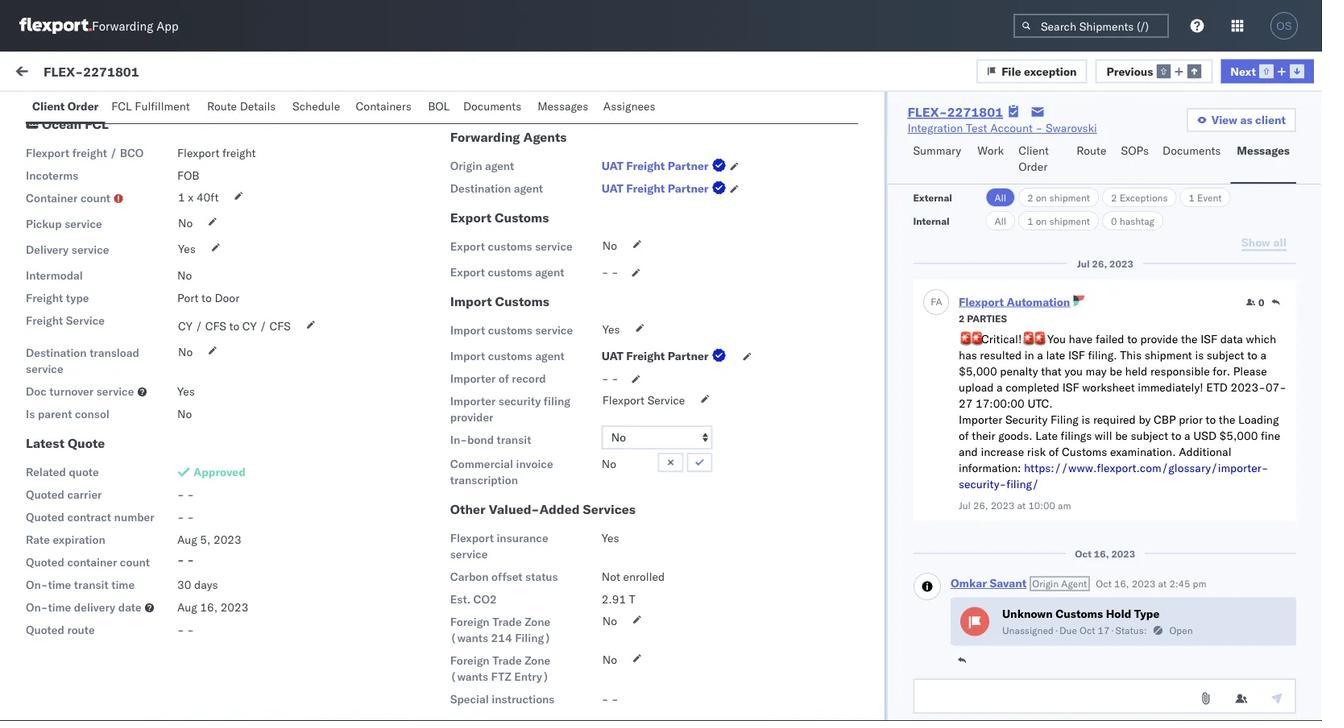 Task type: describe. For each thing, give the bounding box(es) containing it.
0 horizontal spatial client order
[[32, 99, 99, 113]]

$5,000 inside importer security filing is required by cbp prior to the loading of their goods. late filings will be subject to a usd $5,000 fine and increase risk of customs examination. additional information:
[[1219, 429, 1258, 443]]

resulted
[[980, 349, 1022, 363]]

unloading cargo takes longer please note that this may impact your appreciate your understanding and shipment as soon as possible.
[[48, 323, 317, 386]]

importer for importer security filing provider
[[450, 394, 496, 408]]

turnover
[[49, 384, 94, 399]]

(air
[[111, 412, 134, 426]]

latest quote
[[26, 435, 105, 451]]

their
[[972, 429, 995, 443]]

agent down export customs service
[[535, 265, 564, 279]]

on for 1
[[1036, 215, 1047, 227]]

customs for export
[[495, 210, 549, 226]]

route for route
[[1077, 143, 1107, 158]]

internal for internal
[[913, 215, 950, 227]]

4 s from the top
[[59, 499, 64, 509]]

be inside importer security filing is required by cbp prior to the loading of their goods. late filings will be subject to a usd $5,000 fine and increase risk of customs examination. additional information:
[[1115, 429, 1128, 443]]

2 inside button
[[959, 313, 965, 325]]

0 vertical spatial this
[[48, 234, 70, 249]]

0 horizontal spatial contract
[[67, 510, 111, 524]]

0 horizontal spatial /
[[110, 146, 117, 160]]

subject inside 🚨🚨critical!🚨🚨 you have failed to provide the isf data which has resulted in a late isf filing. this shipment is subject to a $5,000 penalty that you may be held responsible for. please upload a completed isf worksheet immediately! etd
[[1207, 349, 1244, 363]]

appreciate
[[48, 355, 103, 369]]

origin inside omkar savant origin agent
[[1032, 578, 1059, 590]]

to right the failed
[[1127, 332, 1137, 347]]

https://www.flexport.com/glossary/importer- security-filing/ link
[[959, 461, 1268, 492]]

security
[[499, 394, 541, 408]]

4 pm from the top
[[555, 510, 572, 524]]

freight for flexport freight / bco
[[72, 146, 107, 160]]

1 flex- 458574 from the top
[[1030, 203, 1106, 218]]

2023 for aug 16, 2023
[[221, 600, 249, 614]]

applied
[[318, 66, 356, 80]]

that inside the unloading cargo takes longer please note that this may impact your appreciate your understanding and shipment as soon as possible.
[[111, 339, 131, 353]]

trade for 214
[[493, 615, 522, 629]]

4 2023, from the top
[[493, 510, 524, 524]]

1 vertical spatial count
[[120, 555, 150, 569]]

doc
[[26, 384, 47, 399]]

expiration
[[53, 533, 105, 547]]

flexport for flexport automation
[[959, 295, 1004, 309]]

0 button
[[1246, 296, 1264, 309]]

0 vertical spatial documents button
[[457, 92, 531, 123]]

forwarding for forwarding agents
[[450, 129, 520, 145]]

delay
[[211, 202, 241, 216]]

1 horizontal spatial as
[[141, 371, 153, 386]]

10:00
[[1028, 500, 1055, 512]]

shipment down 2 on shipment
[[1050, 215, 1090, 227]]

internal (0) button
[[102, 95, 181, 127]]

importer security filing provider
[[450, 394, 570, 424]]

quoted for quoted container count
[[26, 555, 64, 569]]

2 vertical spatial 2:45
[[1169, 578, 1190, 590]]

3 partner from the top
[[668, 349, 709, 363]]

est.
[[450, 592, 471, 606]]

agent up export customs
[[514, 181, 543, 195]]

app
[[26, 86, 45, 100]]

upload
[[959, 381, 994, 395]]

2 parties button
[[959, 311, 1007, 325]]

1 horizontal spatial of
[[959, 429, 969, 443]]

zone for foreign trade zone (wants 214 filing)
[[525, 615, 551, 629]]

agent up destination agent
[[485, 159, 514, 173]]

destination for destination agent
[[450, 181, 511, 195]]

documents for rightmost documents button
[[1163, 143, 1221, 158]]

uat freight partner link for destination agent
[[602, 181, 730, 197]]

0 vertical spatial of
[[499, 372, 509, 386]]

order for left client order button
[[67, 99, 99, 113]]

aug for aug 16, 2023
[[177, 600, 197, 614]]

flexport freight / bco
[[26, 146, 144, 160]]

previous
[[1107, 64, 1153, 78]]

yes up recovery)
[[177, 384, 195, 399]]

aug for aug 5, 2023
[[177, 533, 197, 547]]

2 flex- 458574 from the top
[[1030, 308, 1106, 322]]

2 2:44 from the top
[[527, 510, 552, 524]]

export for export customs service
[[450, 239, 485, 253]]

item/shipment
[[1091, 140, 1157, 152]]

responsible
[[1150, 365, 1210, 379]]

resize handle column header for time
[[714, 135, 734, 562]]

as inside button
[[1240, 113, 1253, 127]]

external for external
[[913, 191, 952, 203]]

1 cy from the left
[[178, 319, 192, 333]]

app
[[156, 18, 179, 33]]

this inside your shipment, k & k, devan this often occurs
[[48, 323, 70, 337]]

flexport automation button
[[959, 295, 1070, 309]]

2023 for aug 5, 2023
[[214, 533, 242, 547]]

1 horizontal spatial /
[[195, 319, 202, 333]]

devan
[[293, 307, 323, 321]]

ocean fcl
[[42, 116, 109, 132]]

ftz
[[491, 670, 511, 684]]

2 vertical spatial message
[[50, 140, 89, 152]]

3 pdt from the top
[[575, 413, 595, 427]]

customs for import customs service
[[488, 323, 533, 337]]

2 cy from the left
[[242, 319, 257, 333]]

bol
[[428, 99, 450, 113]]

2 horizontal spatial of
[[1049, 445, 1059, 459]]

2023 for jul 26, 2023 at 10:00 am
[[991, 500, 1015, 512]]

customs for export customs agent
[[488, 265, 532, 279]]

k,
[[279, 307, 290, 321]]

a up 17:00:00
[[996, 381, 1003, 395]]

internal (0)
[[108, 102, 171, 116]]

at for 10:00
[[1017, 500, 1026, 512]]

all for 1
[[995, 215, 1007, 227]]

foreign for foreign trade zone (wants ftz entry)
[[450, 654, 490, 668]]

related work item/shipment
[[1031, 140, 1157, 152]]

2 for exceptions
[[1111, 191, 1117, 203]]

filing/
[[1006, 477, 1039, 492]]

file
[[1002, 64, 1022, 78]]

work for related
[[1067, 140, 1088, 152]]

a left great
[[85, 234, 91, 249]]

oct down transcription
[[451, 510, 470, 524]]

messages for the top messages button
[[538, 99, 588, 113]]

1 horizontal spatial 2271801
[[947, 104, 1003, 120]]

prior
[[1179, 413, 1203, 427]]

1 horizontal spatial documents button
[[1156, 136, 1231, 184]]

a right in
[[1037, 349, 1043, 363]]

2 pm from the top
[[555, 308, 572, 322]]

0 vertical spatial 2:45
[[527, 203, 552, 218]]

0 vertical spatial is
[[73, 234, 82, 249]]

1 omkar savant from the top
[[78, 174, 150, 189]]

loading
[[1238, 413, 1279, 427]]

container count
[[26, 191, 110, 205]]

service up this is a great
[[65, 217, 102, 231]]

time up date
[[111, 578, 135, 592]]

2023 for oct 16, 2023
[[1111, 548, 1135, 560]]

0 vertical spatial origin
[[450, 159, 482, 173]]

on for 2
[[1036, 191, 1047, 203]]

transit for time
[[74, 578, 109, 592]]

oct up in-
[[451, 413, 470, 427]]

fulfillment
[[135, 99, 190, 113]]

1 right the |
[[281, 66, 288, 80]]

1 horizontal spatial flex-2271801
[[908, 104, 1003, 120]]

import customs service
[[450, 323, 573, 337]]

3 pm from the top
[[555, 413, 572, 427]]

destination transload service
[[26, 346, 139, 376]]

import customs agent
[[450, 349, 565, 363]]

1 oct 26, 2023, 2:44 pm pdt from the top
[[451, 413, 595, 427]]

additional
[[1179, 445, 1231, 459]]

2 vertical spatial your
[[105, 355, 128, 369]]

16, for oct 16, 2023
[[1094, 548, 1109, 560]]

contract inside with this contract lucrative partnership.
[[216, 234, 259, 249]]

1 horizontal spatial messages button
[[1231, 136, 1297, 184]]

a down which
[[1260, 349, 1266, 363]]

this is a great
[[48, 234, 120, 249]]

fcl fulfillment
[[111, 99, 190, 113]]

understanding
[[131, 355, 205, 369]]

exception
[[1024, 64, 1077, 78]]

are
[[67, 307, 83, 321]]

uat for origin agent
[[602, 159, 624, 173]]

(wants for foreign trade zone (wants ftz entry)
[[450, 670, 488, 684]]

partner for destination agent
[[668, 181, 709, 195]]

event
[[1198, 191, 1222, 203]]

route details
[[207, 99, 276, 113]]

1 458574 from the top
[[1064, 203, 1106, 218]]

savant down partnership.
[[115, 279, 150, 293]]

filter
[[291, 66, 315, 80]]

view as client
[[1212, 113, 1286, 127]]

savant up '(air'
[[115, 384, 150, 398]]

flex-2271801 link
[[908, 104, 1003, 120]]

27
[[959, 397, 973, 411]]

0 horizontal spatial count
[[81, 191, 110, 205]]

availability
[[48, 428, 110, 442]]

service down pickup service at the left top of page
[[72, 243, 109, 257]]

2 horizontal spatial /
[[260, 319, 267, 333]]

please inside the unloading cargo takes longer please note that this may impact your appreciate your understanding and shipment as soon as possible.
[[48, 339, 82, 353]]

resize handle column header for related work item/shipment
[[1293, 135, 1313, 562]]

2 vertical spatial isf
[[1062, 381, 1079, 395]]

shipment up 1 on shipment
[[1050, 191, 1090, 203]]

you
[[1047, 332, 1066, 347]]

incoterms
[[26, 168, 78, 183]]

my work
[[16, 62, 88, 84]]

to down which
[[1247, 349, 1257, 363]]

customs inside importer security filing is required by cbp prior to the loading of their goods. late filings will be subject to a usd $5,000 fine and increase risk of customs examination. additional information:
[[1062, 445, 1107, 459]]

usd
[[1193, 429, 1216, 443]]

due
[[1059, 625, 1077, 637]]

(0) for internal (0)
[[150, 102, 171, 116]]

3 2023, from the top
[[493, 413, 524, 427]]

customs for export customs service
[[488, 239, 532, 253]]

etd
[[1206, 381, 1228, 395]]

shipment inside the unloading cargo takes longer please note that this may impact your appreciate your understanding and shipment as soon as possible.
[[48, 371, 96, 386]]

a inside importer security filing is required by cbp prior to the loading of their goods. late filings will be subject to a usd $5,000 fine and increase risk of customs examination. additional information:
[[1184, 429, 1190, 443]]

all button for 2
[[986, 188, 1015, 207]]

days
[[194, 578, 218, 592]]

has
[[959, 349, 977, 363]]

2 omkar savant from the top
[[78, 279, 150, 293]]

delivery
[[74, 600, 115, 614]]

exception: for exception: (air recovery) availability
[[51, 412, 108, 426]]

latest
[[26, 435, 64, 451]]

messages for the right messages button
[[1237, 143, 1290, 158]]

risk
[[1027, 445, 1046, 459]]

1 vertical spatial isf
[[1068, 349, 1085, 363]]

message for the message button
[[196, 66, 243, 80]]

your inside your shipment, k & k, devan this often occurs
[[179, 307, 201, 321]]

yes down services
[[602, 531, 619, 545]]

to up usd
[[1206, 413, 1216, 427]]

this inside with this contract lucrative partnership.
[[194, 234, 214, 249]]

agents
[[523, 129, 567, 145]]

0 horizontal spatial flex-2271801
[[44, 63, 139, 79]]

client for bottommost client order button
[[1019, 143, 1049, 158]]

savant down "bco" at the top left
[[115, 174, 150, 189]]

great
[[94, 234, 120, 249]]

in-
[[450, 433, 467, 447]]

immediately!
[[1138, 381, 1203, 395]]

16, for aug 16, 2023
[[200, 600, 218, 614]]

service for import customs service
[[535, 323, 573, 337]]

1 vertical spatial 2:45
[[527, 308, 552, 322]]

worksheet
[[1082, 381, 1135, 395]]

related for related quote
[[26, 465, 66, 479]]

route button
[[1070, 136, 1115, 184]]

uat freight partner for origin agent
[[602, 159, 709, 173]]

filing)
[[515, 631, 551, 645]]

seller
[[450, 78, 480, 92]]

this inside the unloading cargo takes longer please note that this may impact your appreciate your understanding and shipment as soon as possible.
[[134, 339, 154, 353]]

agent up "record"
[[535, 349, 565, 363]]

1 s from the top
[[59, 176, 64, 186]]

may inside the unloading cargo takes longer please note that this may impact your appreciate your understanding and shipment as soon as possible.
[[157, 339, 178, 353]]

2 s from the top
[[59, 281, 64, 291]]

transload
[[90, 346, 139, 360]]

0 vertical spatial isf
[[1200, 332, 1217, 347]]

on- for on-time delivery date
[[26, 600, 48, 614]]

1 o from the top
[[53, 176, 59, 186]]

list
[[237, 102, 257, 116]]

assignees button
[[597, 92, 665, 123]]

yes down "devan"
[[178, 242, 196, 256]]

and inside importer security filing is required by cbp prior to the loading of their goods. late filings will be subject to a usd $5,000 fine and increase risk of customs examination. additional information:
[[959, 445, 978, 459]]

export for export customs
[[450, 210, 492, 226]]

parties
[[967, 313, 1007, 325]]

import for import customs
[[450, 293, 492, 309]]

special instructions
[[450, 692, 555, 706]]

status
[[525, 570, 558, 584]]

flexport insurance service
[[450, 531, 548, 561]]

30
[[177, 578, 191, 592]]

1 vertical spatial client order
[[1019, 143, 1049, 174]]

forwarding for forwarding app
[[92, 18, 153, 33]]

to down the cbp
[[1171, 429, 1181, 443]]

forwarding app link
[[19, 18, 179, 34]]

external for external (0)
[[26, 102, 68, 116]]

1 2:44 from the top
[[527, 413, 552, 427]]

17:00:00 utc.
[[975, 397, 1053, 411]]

import work button
[[113, 52, 189, 95]]

oct up import customs service
[[451, 308, 470, 322]]

message for message list
[[187, 102, 234, 116]]

2 horizontal spatial your
[[218, 339, 241, 353]]

intermodal
[[26, 268, 83, 282]]

1 vertical spatial client order button
[[1012, 136, 1070, 184]]

originates
[[26, 70, 80, 84]]



Task type: locate. For each thing, give the bounding box(es) containing it.
1 freight from the left
[[72, 146, 107, 160]]

1 for 1 x 40ft
[[178, 190, 185, 204]]

customs down filings
[[1062, 445, 1107, 459]]

1 exception: from the top
[[51, 202, 108, 216]]

importer inside importer security filing is required by cbp prior to the loading of their goods. late filings will be subject to a usd $5,000 fine and increase risk of customs examination. additional information:
[[959, 413, 1002, 427]]

17
[[1098, 625, 1110, 637]]

transit
[[497, 433, 531, 447], [74, 578, 109, 592]]

message inside the message button
[[196, 66, 243, 80]]

1 vertical spatial exception:
[[51, 412, 108, 426]]

work
[[46, 62, 88, 84], [1067, 140, 1088, 152]]

1 vertical spatial aug
[[177, 600, 197, 614]]

on- down rate
[[26, 578, 48, 592]]

may up understanding
[[157, 339, 178, 353]]

|
[[274, 66, 278, 80]]

4 omkar savant from the top
[[78, 497, 150, 511]]

1 pm from the top
[[555, 203, 572, 218]]

and inside the unloading cargo takes longer please note that this may impact your appreciate your understanding and shipment as soon as possible.
[[207, 355, 227, 369]]

please up 2023-
[[1233, 365, 1267, 379]]

2 oct 26, 2023, 2:44 pm pdt from the top
[[451, 510, 595, 524]]

2 aug from the top
[[177, 600, 197, 614]]

1 horizontal spatial please
[[1233, 365, 1267, 379]]

2023 up type
[[1132, 578, 1156, 590]]

1 uat freight partner from the top
[[602, 159, 709, 173]]

we
[[48, 307, 64, 321]]

to right port
[[202, 291, 212, 305]]

1 vertical spatial all
[[995, 215, 1007, 227]]

destination agent
[[450, 181, 543, 195]]

0 vertical spatial oct 26, 2023, 2:45 pm pdt
[[451, 203, 595, 218]]

0 vertical spatial 2:44
[[527, 413, 552, 427]]

is inside importer security filing is required by cbp prior to the loading of their goods. late filings will be subject to a usd $5,000 fine and increase risk of customs examination. additional information:
[[1081, 413, 1090, 427]]

1 vertical spatial the
[[1219, 413, 1235, 427]]

exception: warehouse devan delay
[[51, 202, 241, 216]]

0 horizontal spatial jul
[[959, 500, 971, 512]]

0 horizontal spatial 16,
[[200, 600, 218, 614]]

0 vertical spatial uat freight partner link
[[602, 158, 730, 174]]

0 up which
[[1258, 297, 1264, 309]]

flexport freight
[[177, 146, 256, 160]]

https://www.flexport.com/glossary/importer- security-filing/
[[959, 461, 1268, 492]]

savant up 'unknown'
[[989, 577, 1026, 591]]

2 vertical spatial this
[[1120, 349, 1142, 363]]

client order down account
[[1019, 143, 1049, 174]]

0 vertical spatial partner
[[668, 159, 709, 173]]

0 for 0
[[1258, 297, 1264, 309]]

1 on- from the top
[[26, 578, 48, 592]]

1 horizontal spatial the
[[1219, 413, 1235, 427]]

2023 right 5,
[[214, 533, 242, 547]]

3 uat from the top
[[602, 349, 624, 363]]

1 horizontal spatial messages
[[1237, 143, 1290, 158]]

0 vertical spatial all button
[[986, 188, 1015, 207]]

2 all from the top
[[995, 215, 1007, 227]]

as right soon
[[141, 371, 153, 386]]

1 uat freight partner link from the top
[[602, 158, 730, 174]]

https://www.flexport.com/glossary/importer-
[[1024, 461, 1268, 475]]

jul 26, 2023
[[1077, 258, 1133, 270]]

o s left type
[[53, 281, 64, 291]]

export up import customs
[[450, 265, 485, 279]]

previous button
[[1096, 59, 1213, 83]]

service inside flexport insurance service
[[450, 547, 488, 561]]

foreign up special
[[450, 654, 490, 668]]

1 vertical spatial is
[[1195, 349, 1204, 363]]

type
[[1134, 607, 1159, 621]]

import for import customs service
[[450, 323, 485, 337]]

1 vertical spatial of
[[959, 429, 969, 443]]

co2
[[473, 592, 497, 606]]

1 vertical spatial subject
[[1131, 429, 1168, 443]]

0 horizontal spatial resize handle column header
[[714, 135, 734, 562]]

16, for oct 16, 2023 at 2:45 pm
[[1114, 578, 1129, 590]]

omkar savant origin agent
[[950, 577, 1087, 591]]

work for my
[[46, 62, 88, 84]]

security
[[1005, 413, 1047, 427]]

importer
[[450, 372, 496, 386], [450, 394, 496, 408], [959, 413, 1002, 427]]

0 horizontal spatial as
[[99, 371, 111, 386]]

documents button
[[457, 92, 531, 123], [1156, 136, 1231, 184]]

0 vertical spatial message
[[196, 66, 243, 80]]

0 inside button
[[1258, 297, 1264, 309]]

0 horizontal spatial this
[[134, 339, 154, 353]]

flexport for flexport freight
[[177, 146, 219, 160]]

1 vertical spatial partner
[[668, 181, 709, 195]]

external down "app"
[[26, 102, 68, 116]]

transit for bond
[[497, 433, 531, 447]]

1 resize handle column header from the left
[[714, 135, 734, 562]]

1 vertical spatial messages button
[[1231, 136, 1297, 184]]

o right the 'doc'
[[53, 386, 59, 396]]

oct 26, 2023, 2:44 pm pdt down security
[[451, 413, 595, 427]]

on
[[1036, 191, 1047, 203], [1036, 215, 1047, 227]]

0 vertical spatial external
[[26, 102, 68, 116]]

2 on- from the top
[[26, 600, 48, 614]]

freight for flexport freight
[[222, 146, 256, 160]]

2 resize handle column header from the left
[[1004, 135, 1023, 562]]

status:
[[1115, 625, 1147, 637]]

1 trade from the top
[[493, 615, 522, 629]]

instructions
[[492, 692, 555, 706]]

service for doc turnover service
[[96, 384, 134, 399]]

1 horizontal spatial transit
[[497, 433, 531, 447]]

1 (0) from the left
[[71, 102, 92, 116]]

order up 2 on shipment
[[1019, 160, 1048, 174]]

0 vertical spatial please
[[48, 339, 82, 353]]

filing
[[544, 394, 570, 408]]

pm
[[1193, 578, 1206, 590]]

smb
[[110, 70, 135, 84]]

oct 26, 2023, 2:44 pm pdt
[[451, 413, 595, 427], [451, 510, 595, 524]]

0 vertical spatial 16,
[[1094, 548, 1109, 560]]

uat freight partner link for origin agent
[[602, 158, 730, 174]]

oct left 17
[[1079, 625, 1095, 637]]

savant right carrier
[[115, 497, 150, 511]]

omkar savant up notifying
[[78, 279, 150, 293]]

1 vertical spatial route
[[1077, 143, 1107, 158]]

3 s from the top
[[59, 386, 64, 396]]

import down import customs
[[450, 323, 485, 337]]

1 oct 26, 2023, 2:45 pm pdt from the top
[[451, 203, 595, 218]]

shipment inside 🚨🚨critical!🚨🚨 you have failed to provide the isf data which has resulted in a late isf filing. this shipment is subject to a $5,000 penalty that you may be held responsible for. please upload a completed isf worksheet immediately! etd
[[1144, 349, 1192, 363]]

foreign trade zone (wants ftz entry)
[[450, 654, 551, 684]]

this inside 🚨🚨critical!🚨🚨 you have failed to provide the isf data which has resulted in a late isf filing. this shipment is subject to a $5,000 penalty that you may be held responsible for. please upload a completed isf worksheet immediately! etd
[[1120, 349, 1142, 363]]

4 pdt from the top
[[575, 510, 595, 524]]

1 vertical spatial trade
[[493, 654, 522, 668]]

2 horizontal spatial 16,
[[1114, 578, 1129, 590]]

subject inside importer security filing is required by cbp prior to the loading of their goods. late filings will be subject to a usd $5,000 fine and increase risk of customs examination. additional information:
[[1131, 429, 1168, 443]]

1 foreign from the top
[[450, 615, 490, 629]]

flexport automation
[[959, 295, 1070, 309]]

1 vertical spatial external
[[913, 191, 952, 203]]

date
[[118, 600, 142, 614]]

2 o from the top
[[53, 281, 59, 291]]

open
[[1169, 625, 1193, 637]]

1 vertical spatial uat freight partner
[[602, 181, 709, 195]]

1 vertical spatial that
[[1041, 365, 1061, 379]]

route inside route details button
[[207, 99, 237, 113]]

all left 1 on shipment
[[995, 215, 1007, 227]]

this
[[194, 234, 214, 249], [134, 339, 154, 353]]

export
[[450, 210, 492, 226], [450, 239, 485, 253], [450, 265, 485, 279]]

trade inside foreign trade zone (wants 214 filing)
[[493, 615, 522, 629]]

0 for 0 hashtag
[[1111, 215, 1117, 227]]

2 vertical spatial uat freight partner
[[602, 349, 709, 363]]

1 horizontal spatial is
[[1081, 413, 1090, 427]]

service
[[65, 217, 102, 231], [535, 239, 573, 253], [72, 243, 109, 257], [535, 323, 573, 337], [26, 362, 63, 376], [96, 384, 134, 399], [450, 547, 488, 561]]

and down their
[[959, 445, 978, 459]]

0 horizontal spatial of
[[499, 372, 509, 386]]

at for 2:45
[[1158, 578, 1167, 590]]

(wants inside foreign trade zone (wants 214 filing)
[[450, 631, 488, 645]]

2023 for jul 26, 2023
[[1109, 258, 1133, 270]]

1 vertical spatial documents
[[1163, 143, 1221, 158]]

quoted for quoted route
[[26, 623, 64, 637]]

may
[[157, 339, 178, 353], [1086, 365, 1107, 379]]

/ up impact
[[195, 319, 202, 333]]

quoted down related quote
[[26, 488, 64, 502]]

forwarding left app
[[92, 18, 153, 33]]

pm left services
[[555, 510, 572, 524]]

1 cfs from the left
[[205, 319, 226, 333]]

uat
[[602, 159, 624, 173], [602, 181, 624, 195], [602, 349, 624, 363]]

2 (0) from the left
[[150, 102, 171, 116]]

0 vertical spatial transit
[[497, 433, 531, 447]]

1 vertical spatial fcl
[[85, 116, 109, 132]]

zone for foreign trade zone (wants ftz entry)
[[525, 654, 551, 668]]

that down "occurs"
[[111, 339, 131, 353]]

flexport for flexport freight / bco
[[26, 146, 69, 160]]

unknown customs hold type
[[1002, 607, 1159, 621]]

all button left 1 on shipment
[[986, 211, 1015, 230]]

related for related work item/shipment
[[1031, 140, 1065, 152]]

2 for on shipment
[[1028, 191, 1034, 203]]

2023 down the security-
[[991, 500, 1015, 512]]

on-
[[26, 578, 48, 592], [26, 600, 48, 614]]

1 on from the top
[[1036, 191, 1047, 203]]

1 horizontal spatial work
[[1067, 140, 1088, 152]]

1 vertical spatial export
[[450, 239, 485, 253]]

documents for topmost documents button
[[463, 99, 522, 113]]

f
[[931, 296, 936, 308]]

2 pdt from the top
[[575, 308, 595, 322]]

import customs
[[450, 293, 549, 309]]

zone inside foreign trade zone (wants 214 filing)
[[525, 615, 551, 629]]

1 all button from the top
[[986, 188, 1015, 207]]

jul for jul 26, 2023
[[1077, 258, 1090, 270]]

1 partner from the top
[[668, 159, 709, 173]]

Search Shipments (/) text field
[[1014, 14, 1169, 38]]

route inside route button
[[1077, 143, 1107, 158]]

isf up you
[[1068, 349, 1085, 363]]

as right view
[[1240, 113, 1253, 127]]

external inside 'external (0)' button
[[26, 102, 68, 116]]

of down 'import customs agent'
[[499, 372, 509, 386]]

16, up oct 16, 2023 at 2:45 pm
[[1094, 548, 1109, 560]]

2 uat freight partner from the top
[[602, 181, 709, 195]]

1 vertical spatial importer
[[450, 394, 496, 408]]

1 aug from the top
[[177, 533, 197, 547]]

1 quoted from the top
[[26, 488, 64, 502]]

zone inside foreign trade zone (wants ftz entry)
[[525, 654, 551, 668]]

quoted for quoted contract number
[[26, 510, 64, 524]]

origin down time
[[450, 159, 482, 173]]

0 vertical spatial oct 26, 2023, 2:44 pm pdt
[[451, 413, 595, 427]]

freight type
[[26, 291, 89, 305]]

exception: up pickup service at the left top of page
[[51, 202, 108, 216]]

import for import customs agent
[[450, 349, 485, 363]]

3 export from the top
[[450, 265, 485, 279]]

2 all button from the top
[[986, 211, 1015, 230]]

1 vertical spatial 0
[[1258, 297, 1264, 309]]

service up the 'doc'
[[26, 362, 63, 376]]

flexport inside flexport insurance service
[[450, 531, 494, 545]]

1 horizontal spatial this
[[194, 234, 214, 249]]

client for left client order button
[[32, 99, 65, 113]]

0 vertical spatial this
[[194, 234, 214, 249]]

documents down view
[[1163, 143, 1221, 158]]

message inside message list button
[[187, 102, 234, 116]]

4 quoted from the top
[[26, 623, 64, 637]]

that inside 🚨🚨critical!🚨🚨 you have failed to provide the isf data which has resulted in a late isf filing. this shipment is subject to a $5,000 penalty that you may be held responsible for. please upload a completed isf worksheet immediately! etd
[[1041, 365, 1061, 379]]

in
[[1025, 349, 1034, 363]]

4 458574 from the top
[[1064, 510, 1106, 524]]

internal for internal (0)
[[108, 102, 148, 116]]

2023-
[[1231, 381, 1265, 395]]

occurs
[[103, 323, 137, 337]]

summary button
[[907, 136, 971, 184]]

1 horizontal spatial documents
[[1163, 143, 1221, 158]]

related down latest
[[26, 465, 66, 479]]

jul down 1 on shipment
[[1077, 258, 1090, 270]]

o s up container
[[53, 176, 64, 186]]

quoted for quoted carrier
[[26, 488, 64, 502]]

0 horizontal spatial cy
[[178, 319, 192, 333]]

flexport for flexport service
[[603, 393, 645, 407]]

None text field
[[913, 679, 1297, 714]]

0 vertical spatial subject
[[1207, 349, 1244, 363]]

3 resize handle column header from the left
[[1293, 135, 1313, 562]]

forwarding up origin agent
[[450, 129, 520, 145]]

service for flexport service
[[648, 393, 685, 407]]

cy left k
[[242, 319, 257, 333]]

export customs agent
[[450, 265, 564, 279]]

1 2023, from the top
[[493, 203, 524, 218]]

contract down 'delay'
[[216, 234, 259, 249]]

1 for 1 event
[[1189, 191, 1195, 203]]

1 down 2 on shipment
[[1028, 215, 1034, 227]]

devan
[[174, 202, 208, 216]]

0 vertical spatial fcl
[[111, 99, 132, 113]]

fcl down smb on the top of page
[[111, 99, 132, 113]]

provider
[[450, 410, 494, 424]]

0 horizontal spatial fcl
[[85, 116, 109, 132]]

invoice
[[516, 457, 553, 471]]

2 freight from the left
[[222, 146, 256, 160]]

4 customs from the top
[[488, 349, 533, 363]]

summary
[[913, 143, 961, 158]]

please inside 🚨🚨critical!🚨🚨 you have failed to provide the isf data which has resulted in a late isf filing. this shipment is subject to a $5,000 penalty that you may be held responsible for. please upload a completed isf worksheet immediately! etd
[[1233, 365, 1267, 379]]

3 458574 from the top
[[1064, 413, 1106, 427]]

import up fcl fulfillment
[[120, 66, 153, 80]]

transit down container
[[74, 578, 109, 592]]

flex- 458574 up filings
[[1030, 413, 1106, 427]]

hold
[[1106, 607, 1131, 621]]

service for freight service
[[66, 313, 105, 328]]

documents button up forwarding agents
[[457, 92, 531, 123]]

1 for 1 on shipment
[[1028, 215, 1034, 227]]

service up '(air'
[[96, 384, 134, 399]]

1 zone from the top
[[525, 615, 551, 629]]

40ft
[[197, 190, 219, 204]]

filings
[[1061, 429, 1092, 443]]

2 horizontal spatial 2
[[1111, 191, 1117, 203]]

service
[[66, 313, 105, 328], [648, 393, 685, 407]]

0 horizontal spatial 2
[[959, 313, 965, 325]]

3 flex- 458574 from the top
[[1030, 413, 1106, 427]]

impact
[[180, 339, 215, 353]]

order for bottommost client order button
[[1019, 160, 1048, 174]]

- inside integration test account - swarovski link
[[1036, 121, 1043, 135]]

0 vertical spatial be
[[1109, 365, 1122, 379]]

sops button
[[1115, 136, 1156, 184]]

transit down importer security filing provider
[[497, 433, 531, 447]]

1 vertical spatial $5,000
[[1219, 429, 1258, 443]]

4 o s from the top
[[53, 499, 64, 509]]

special
[[450, 692, 489, 706]]

service up 'import customs agent'
[[535, 323, 573, 337]]

0 vertical spatial on-
[[26, 578, 48, 592]]

1 export from the top
[[450, 210, 492, 226]]

trade for ftz
[[493, 654, 522, 668]]

1 horizontal spatial freight
[[222, 146, 256, 160]]

internal inside internal (0) "button"
[[108, 102, 148, 116]]

savant
[[115, 174, 150, 189], [115, 279, 150, 293], [115, 384, 150, 398], [115, 497, 150, 511], [989, 577, 1026, 591]]

origin left agent
[[1032, 578, 1059, 590]]

customs down export customs service
[[488, 265, 532, 279]]

0 vertical spatial the
[[1181, 332, 1198, 347]]

1 vertical spatial work
[[978, 143, 1004, 158]]

omkar savant up '(air'
[[78, 384, 150, 398]]

foreign for foreign trade zone (wants 214 filing)
[[450, 615, 490, 629]]

is up responsible
[[1195, 349, 1204, 363]]

time up quoted route
[[48, 600, 71, 614]]

2 partner from the top
[[668, 181, 709, 195]]

may inside 🚨🚨critical!🚨🚨 you have failed to provide the isf data which has resulted in a late isf filing. this shipment is subject to a $5,000 penalty that you may be held responsible for. please upload a completed isf worksheet immediately! etd
[[1086, 365, 1107, 379]]

isf left data
[[1200, 332, 1217, 347]]

1 vertical spatial may
[[1086, 365, 1107, 379]]

cargo
[[224, 323, 252, 337]]

approved
[[193, 465, 246, 479]]

17:00:00
[[975, 397, 1024, 411]]

1 horizontal spatial that
[[1041, 365, 1061, 379]]

uat for destination agent
[[602, 181, 624, 195]]

importer for importer of record
[[450, 372, 496, 386]]

oct up agent
[[1075, 548, 1091, 560]]

oct right agent
[[1096, 578, 1112, 590]]

information:
[[959, 461, 1021, 475]]

to down door
[[229, 319, 240, 333]]

(wants for foreign trade zone (wants 214 filing)
[[450, 631, 488, 645]]

related down swarovski
[[1031, 140, 1065, 152]]

view
[[1212, 113, 1238, 127]]

omkar savant
[[78, 174, 150, 189], [78, 279, 150, 293], [78, 384, 150, 398], [78, 497, 150, 511]]

2 on from the top
[[1036, 215, 1047, 227]]

destination inside the destination transload service
[[26, 346, 87, 360]]

1 vertical spatial your
[[218, 339, 241, 353]]

2 customs from the top
[[488, 265, 532, 279]]

time up on-time delivery date
[[48, 578, 71, 592]]

2 foreign from the top
[[450, 654, 490, 668]]

your down port
[[179, 307, 201, 321]]

service inside the destination transload service
[[26, 362, 63, 376]]

my
[[16, 62, 42, 84]]

is inside 🚨🚨critical!🚨🚨 you have failed to provide the isf data which has resulted in a late isf filing. this shipment is subject to a $5,000 penalty that you may be held responsible for. please upload a completed isf worksheet immediately! etd
[[1195, 349, 1204, 363]]

customs for unknown
[[1055, 607, 1103, 621]]

service for destination transload service
[[26, 362, 63, 376]]

2 cfs from the left
[[270, 319, 291, 333]]

port to door
[[177, 291, 239, 305]]

3 omkar savant from the top
[[78, 384, 150, 398]]

details
[[240, 99, 276, 113]]

2 trade from the top
[[493, 654, 522, 668]]

0 vertical spatial client order button
[[26, 92, 105, 123]]

1 horizontal spatial count
[[120, 555, 150, 569]]

from
[[83, 70, 107, 84]]

1 all from the top
[[995, 191, 1007, 203]]

customs up import customs service
[[495, 293, 549, 309]]

takes
[[255, 323, 282, 337]]

0 horizontal spatial order
[[67, 99, 99, 113]]

1 horizontal spatial $5,000
[[1219, 429, 1258, 443]]

0 horizontal spatial documents
[[463, 99, 522, 113]]

flexport up 2 parties button
[[959, 295, 1004, 309]]

foreign inside foreign trade zone (wants 214 filing)
[[450, 615, 490, 629]]

route left "list" on the top of the page
[[207, 99, 237, 113]]

1 pdt from the top
[[575, 203, 595, 218]]

time for transit
[[48, 578, 71, 592]]

record
[[512, 372, 546, 386]]

2 uat from the top
[[602, 181, 624, 195]]

omkar savant down "bco" at the top left
[[78, 174, 150, 189]]

x
[[188, 190, 194, 204]]

partner for origin agent
[[668, 159, 709, 173]]

export customs service
[[450, 239, 573, 253]]

1 customs from the top
[[488, 239, 532, 253]]

all down work button on the right top of page
[[995, 191, 1007, 203]]

time for delivery
[[48, 600, 71, 614]]

work inside work button
[[978, 143, 1004, 158]]

1 horizontal spatial your
[[179, 307, 201, 321]]

will
[[1095, 429, 1112, 443]]

2 oct 26, 2023, 2:45 pm pdt from the top
[[451, 308, 595, 322]]

work inside import work 'button'
[[156, 66, 183, 80]]

1 horizontal spatial destination
[[450, 181, 511, 195]]

resize handle column header
[[714, 135, 734, 562], [1004, 135, 1023, 562], [1293, 135, 1313, 562]]

trade inside foreign trade zone (wants ftz entry)
[[493, 654, 522, 668]]

0 vertical spatial client
[[32, 99, 65, 113]]

pickup
[[26, 217, 62, 231]]

all button for 1
[[986, 211, 1015, 230]]

2 quoted from the top
[[26, 510, 64, 524]]

3 uat freight partner from the top
[[602, 349, 709, 363]]

type
[[66, 291, 89, 305]]

1 vertical spatial forwarding
[[450, 129, 520, 145]]

3 customs from the top
[[488, 323, 533, 337]]

(0) inside "button"
[[150, 102, 171, 116]]

(0) inside button
[[71, 102, 92, 116]]

0 vertical spatial messages button
[[531, 92, 597, 123]]

1 vertical spatial all button
[[986, 211, 1015, 230]]

all for 2
[[995, 191, 1007, 203]]

flexport for flexport insurance service
[[450, 531, 494, 545]]

jul for jul 26, 2023 at 10:00 am
[[959, 500, 971, 512]]

on- up quoted route
[[26, 600, 48, 614]]

2 vertical spatial export
[[450, 265, 485, 279]]

oct 16, 2023
[[1075, 548, 1135, 560]]

service for export customs service
[[535, 239, 573, 253]]

service for flexport insurance service
[[450, 547, 488, 561]]

forwarding app
[[92, 18, 179, 33]]

flex- 458574 up you
[[1030, 308, 1106, 322]]

1 horizontal spatial order
[[1019, 160, 1048, 174]]

-
[[602, 78, 609, 92], [612, 78, 619, 92], [602, 101, 609, 115], [612, 101, 619, 115], [1036, 121, 1043, 135], [602, 265, 609, 279], [612, 265, 619, 279], [602, 372, 609, 386], [612, 372, 619, 386], [177, 488, 184, 502], [187, 488, 194, 502], [177, 510, 184, 524], [187, 510, 194, 524], [177, 553, 184, 567], [187, 553, 194, 567], [177, 623, 184, 637], [187, 623, 194, 637], [602, 692, 609, 706], [612, 692, 619, 706]]

pm down filing
[[555, 413, 572, 427]]

the inside importer security filing is required by cbp prior to the loading of their goods. late filings will be subject to a usd $5,000 fine and increase risk of customs examination. additional information:
[[1219, 413, 1235, 427]]

yes
[[178, 242, 196, 256], [603, 322, 620, 336], [177, 384, 195, 399], [602, 531, 619, 545]]

1 uat from the top
[[602, 159, 624, 173]]

3 o from the top
[[53, 386, 59, 396]]

at up type
[[1158, 578, 1167, 590]]

unloading
[[170, 323, 221, 337]]

zone up the filing)
[[525, 615, 551, 629]]

2 horizontal spatial is
[[1195, 349, 1204, 363]]

route down swarovski
[[1077, 143, 1107, 158]]

1 horizontal spatial 16,
[[1094, 548, 1109, 560]]

fcl inside button
[[111, 99, 132, 113]]

import up the importer of record
[[450, 349, 485, 363]]

your
[[179, 307, 201, 321], [218, 339, 241, 353], [105, 355, 128, 369]]

0 horizontal spatial work
[[46, 62, 88, 84]]

export for export customs agent
[[450, 265, 485, 279]]

destination for destination transload service
[[26, 346, 87, 360]]

route for route details
[[207, 99, 237, 113]]

flexport. image
[[19, 18, 92, 34]]

consol
[[75, 407, 109, 421]]

foreign trade zone (wants 214 filing)
[[450, 615, 551, 645]]

client
[[32, 99, 65, 113], [1019, 143, 1049, 158]]

2 up 1 on shipment
[[1028, 191, 1034, 203]]

order inside the "client order"
[[1019, 160, 1048, 174]]

2023 for oct 16, 2023 at 2:45 pm
[[1132, 578, 1156, 590]]

2 vertical spatial uat
[[602, 349, 624, 363]]

this up understanding
[[134, 339, 154, 353]]

importer inside importer security filing provider
[[450, 394, 496, 408]]

2 o s from the top
[[53, 281, 64, 291]]

458574 up filings
[[1064, 413, 1106, 427]]

lucrative
[[48, 251, 92, 265]]

destination down freight service
[[26, 346, 87, 360]]

2 zone from the top
[[525, 654, 551, 668]]

(wants inside foreign trade zone (wants ftz entry)
[[450, 670, 488, 684]]

the inside 🚨🚨critical!🚨🚨 you have failed to provide the isf data which has resulted in a late isf filing. this shipment is subject to a $5,000 penalty that you may be held responsible for. please upload a completed isf worksheet immediately! etd
[[1181, 332, 1198, 347]]

4 flex- 458574 from the top
[[1030, 510, 1106, 524]]

customs for import
[[495, 293, 549, 309]]

2 2023, from the top
[[493, 308, 524, 322]]

your down 'cargo'
[[218, 339, 241, 353]]

3 quoted from the top
[[26, 555, 64, 569]]

1 vertical spatial (wants
[[450, 670, 488, 684]]

1 o s from the top
[[53, 176, 64, 186]]

contract
[[216, 234, 259, 249], [67, 510, 111, 524]]

0 horizontal spatial client order button
[[26, 92, 105, 123]]

forwarding agents
[[450, 129, 567, 145]]

oct down destination agent
[[451, 203, 470, 218]]

2 export from the top
[[450, 239, 485, 253]]

0 vertical spatial 2271801
[[83, 63, 139, 79]]

this right with
[[194, 234, 214, 249]]

quoted container count
[[26, 555, 150, 569]]

import for import work
[[120, 66, 153, 80]]

be down the required
[[1115, 429, 1128, 443]]

o
[[53, 176, 59, 186], [53, 281, 59, 291], [53, 386, 59, 396], [53, 499, 59, 509]]

quote
[[69, 465, 99, 479]]

2 exception: from the top
[[51, 412, 108, 426]]

foreign inside foreign trade zone (wants ftz entry)
[[450, 654, 490, 668]]

1 vertical spatial internal
[[913, 215, 950, 227]]

2 (wants from the top
[[450, 670, 488, 684]]

0 vertical spatial related
[[1031, 140, 1065, 152]]

458574 left 0 hashtag
[[1064, 203, 1106, 218]]

origin
[[450, 159, 482, 173], [1032, 578, 1059, 590]]

client order button
[[26, 92, 105, 123], [1012, 136, 1070, 184]]

customs up the importer of record
[[488, 349, 533, 363]]

messages up agents
[[538, 99, 588, 113]]

zone up entry)
[[525, 654, 551, 668]]

(0) for external (0)
[[71, 102, 92, 116]]

0 vertical spatial that
[[111, 339, 131, 353]]

3 o s from the top
[[53, 386, 64, 396]]

2 458574 from the top
[[1064, 308, 1106, 322]]

0 vertical spatial messages
[[538, 99, 588, 113]]

integration test account - swarovski link
[[908, 120, 1097, 136]]

1 (wants from the top
[[450, 631, 488, 645]]

2 uat freight partner link from the top
[[602, 181, 730, 197]]

1 horizontal spatial 0
[[1258, 297, 1264, 309]]

import inside import work 'button'
[[120, 66, 153, 80]]

yes up flexport service
[[603, 322, 620, 336]]

1 vertical spatial message
[[187, 102, 234, 116]]

uat freight partner for destination agent
[[602, 181, 709, 195]]

$5,000 inside 🚨🚨critical!🚨🚨 you have failed to provide the isf data which has resulted in a late isf filing. this shipment is subject to a $5,000 penalty that you may be held responsible for. please upload a completed isf worksheet immediately! etd
[[959, 365, 997, 379]]

on- for on-time transit time
[[26, 578, 48, 592]]

4 o from the top
[[53, 499, 59, 509]]

be inside 🚨🚨critical!🚨🚨 you have failed to provide the isf data which has resulted in a late isf filing. this shipment is subject to a $5,000 penalty that you may be held responsible for. please upload a completed isf worksheet immediately! etd
[[1109, 365, 1122, 379]]

exception: for exception: warehouse devan delay
[[51, 202, 108, 216]]

0 vertical spatial at
[[1017, 500, 1026, 512]]

count right container
[[120, 555, 150, 569]]

exception: inside exception: (air recovery) availability
[[51, 412, 108, 426]]



Task type: vqa. For each thing, say whether or not it's contained in the screenshot.
4:00
no



